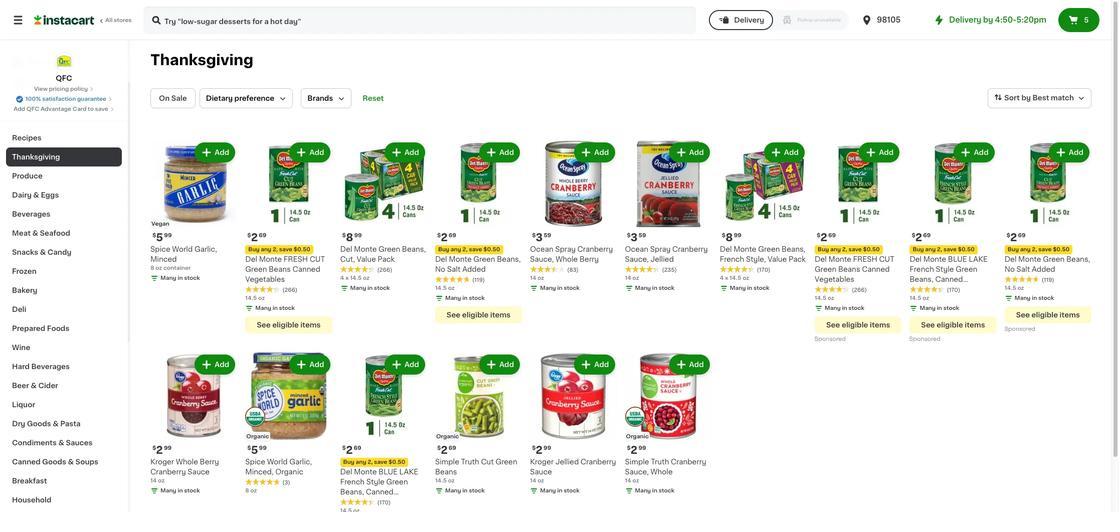 Task type: locate. For each thing, give the bounding box(es) containing it.
green inside "del monte green beans, french style, value pack"
[[759, 246, 780, 253]]

& for beer
[[31, 382, 37, 389]]

2 vertical spatial 5
[[251, 445, 258, 455]]

cranberry inside kroger jellied cranberry sauce 14 oz
[[581, 458, 617, 465]]

by inside best match sort by field
[[1022, 94, 1032, 101]]

0 horizontal spatial 14 oz
[[530, 276, 545, 281]]

& left sauces
[[58, 440, 64, 447]]

(170) for 4 x 14.5 oz
[[758, 268, 771, 273]]

3 up ocean spray cranberry sauce, jellied
[[631, 232, 638, 243]]

0 vertical spatial world
[[172, 246, 193, 253]]

0 horizontal spatial thanksgiving
[[12, 154, 60, 161]]

world inside spice world garlic, minced, organic
[[267, 458, 288, 465]]

1 horizontal spatial whole
[[556, 256, 578, 263]]

snacks & candy
[[12, 249, 71, 256]]

item badge image
[[246, 407, 266, 427], [625, 407, 646, 427]]

99 up "del monte green beans, french style, value pack"
[[734, 233, 742, 238]]

14 inside kroger whole berry cranberry sauce 14 oz
[[151, 478, 157, 484]]

0 vertical spatial french
[[720, 256, 745, 263]]

1 horizontal spatial added
[[1033, 266, 1056, 273]]

0 vertical spatial (170)
[[758, 268, 771, 273]]

0 horizontal spatial del monte blue lake french style green beans, canned vegetables
[[340, 468, 419, 506]]

59 up ocean spray cranberry sauce, jellied
[[639, 233, 647, 238]]

2 horizontal spatial sponsored badge image
[[1005, 327, 1036, 332]]

1 pack from the left
[[378, 256, 395, 263]]

see eligible items button
[[435, 307, 522, 324], [1005, 307, 1092, 324], [246, 317, 332, 334], [815, 317, 902, 334], [910, 317, 997, 334]]

1 horizontal spatial no
[[1005, 266, 1016, 273]]

shop
[[28, 59, 47, 66]]

59 for ocean spray cranberry sauce, jellied
[[639, 233, 647, 238]]

organic up (3)
[[276, 468, 304, 475]]

14.5 oz for see eligible items button corresponding to sponsored badge image corresponding to del monte fresh cut green beans canned vegetables
[[815, 296, 835, 301]]

0 horizontal spatial added
[[463, 266, 486, 273]]

$ 2 99 up kroger jellied cranberry sauce 14 oz
[[532, 445, 552, 455]]

1 vertical spatial french
[[910, 266, 935, 273]]

2 pack from the left
[[789, 256, 806, 263]]

4 x 14.5 oz down style,
[[720, 276, 750, 281]]

1 horizontal spatial cut
[[880, 256, 895, 263]]

3 $ 2 99 from the left
[[532, 445, 552, 455]]

beans inside simple truth cut green beans 14.5 oz
[[435, 468, 457, 475]]

14 oz
[[625, 276, 640, 281], [530, 276, 545, 281]]

qfc down lists
[[26, 106, 39, 112]]

sauce, for simple truth cranberry sauce, whole 14 oz
[[625, 468, 649, 475]]

59 up ocean spray cranberry sauce, whole berry
[[544, 233, 552, 238]]

0 horizontal spatial del monte green beans, no salt added
[[435, 256, 521, 273]]

1 horizontal spatial $ 5 99
[[248, 445, 267, 455]]

all
[[105, 18, 113, 23]]

beverages
[[12, 211, 50, 218], [31, 363, 70, 370]]

add button
[[196, 144, 234, 162], [291, 144, 329, 162], [386, 144, 424, 162], [481, 144, 519, 162], [576, 144, 614, 162], [671, 144, 709, 162], [766, 144, 804, 162], [861, 144, 899, 162], [956, 144, 994, 162], [1051, 144, 1089, 162], [196, 356, 234, 374], [291, 356, 329, 374], [386, 356, 424, 374], [481, 356, 519, 374], [576, 356, 614, 374], [671, 356, 709, 374]]

garlic, inside spice world garlic, minced, organic
[[290, 458, 312, 465]]

truth for cut
[[461, 458, 480, 465]]

0 horizontal spatial value
[[357, 256, 376, 263]]

& inside the snacks & candy link
[[40, 249, 46, 256]]

x down "del monte green beans, french style, value pack"
[[726, 276, 729, 281]]

dry goods & pasta link
[[6, 414, 122, 434]]

1 horizontal spatial del monte fresh cut green beans canned vegetables
[[815, 256, 895, 283]]

0 horizontal spatial ocean
[[530, 246, 554, 253]]

pack inside "del monte green beans, french style, value pack"
[[789, 256, 806, 263]]

truth inside simple truth cut green beans 14.5 oz
[[461, 458, 480, 465]]

see eligible items button for del monte blue lake french style green beans, canned vegetables's sponsored badge image
[[910, 317, 997, 334]]

stores
[[114, 18, 132, 23]]

1 horizontal spatial french
[[720, 256, 745, 263]]

14 oz down ocean spray cranberry sauce, whole berry
[[530, 276, 545, 281]]

99
[[164, 233, 172, 238], [354, 233, 362, 238], [734, 233, 742, 238], [164, 445, 172, 451], [259, 445, 267, 451], [639, 445, 647, 451], [544, 445, 552, 451]]

2 item badge image from the left
[[625, 407, 646, 427]]

dietary preference
[[206, 95, 275, 102]]

0 vertical spatial spice
[[151, 246, 170, 253]]

1 $ 2 99 from the left
[[153, 445, 172, 455]]

& inside condiments & sauces link
[[58, 440, 64, 447]]

0 horizontal spatial french
[[340, 478, 365, 486]]

1 vertical spatial 5
[[156, 232, 163, 243]]

value right the cut,
[[357, 256, 376, 263]]

view pricing policy
[[34, 86, 88, 92]]

sauce, inside ocean spray cranberry sauce, jellied
[[625, 256, 649, 263]]

qfc logo image
[[54, 52, 74, 71]]

buy any 2, save $0.50
[[249, 247, 311, 253], [438, 247, 501, 253], [818, 247, 881, 253], [913, 247, 975, 253], [1008, 247, 1070, 253], [344, 459, 406, 465]]

2 horizontal spatial (170)
[[948, 288, 961, 293]]

& inside beer & cider link
[[31, 382, 37, 389]]

99 for del monte green beans, cut, value pack
[[354, 233, 362, 238]]

hard beverages link
[[6, 357, 122, 376]]

cut,
[[340, 256, 355, 263]]

kroger for kroger jellied cranberry sauce
[[530, 458, 554, 465]]

0 horizontal spatial salt
[[447, 266, 461, 273]]

frozen
[[12, 268, 37, 275]]

x
[[346, 276, 349, 281], [726, 276, 729, 281]]

0 horizontal spatial 5
[[156, 232, 163, 243]]

14 oz down ocean spray cranberry sauce, jellied
[[625, 276, 640, 281]]

add inside add qfc advantage card to save "link"
[[14, 106, 25, 112]]

99 for kroger jellied cranberry sauce
[[544, 445, 552, 451]]

sponsored badge image for del monte fresh cut green beans canned vegetables
[[815, 337, 846, 342]]

sauce, inside ocean spray cranberry sauce, whole berry
[[530, 256, 554, 263]]

breakfast
[[12, 478, 47, 485]]

candy
[[48, 249, 71, 256]]

x for del monte green beans, french style, value pack
[[726, 276, 729, 281]]

1 vertical spatial berry
[[200, 458, 219, 465]]

$ 8 99 up "del monte green beans, french style, value pack"
[[722, 232, 742, 243]]

goods
[[27, 420, 51, 428], [42, 459, 66, 466]]

1 horizontal spatial world
[[267, 458, 288, 465]]

0 vertical spatial qfc
[[56, 75, 72, 82]]

2 $ 2 99 from the left
[[627, 445, 647, 455]]

world up minced,
[[267, 458, 288, 465]]

& left "pasta"
[[53, 420, 59, 428]]

$ 5 99 up minced,
[[248, 445, 267, 455]]

2 horizontal spatial 5
[[1085, 17, 1090, 24]]

qfc inside "link"
[[56, 75, 72, 82]]

$ 2 99 up kroger whole berry cranberry sauce 14 oz
[[153, 445, 172, 455]]

0 horizontal spatial item badge image
[[246, 407, 266, 427]]

$ 8 99 up the cut,
[[343, 232, 362, 243]]

& left 'candy'
[[40, 249, 46, 256]]

0 horizontal spatial style
[[367, 478, 385, 486]]

sponsored badge image for del monte green beans, no salt added
[[1005, 327, 1036, 332]]

garlic, for spice world garlic, minced, organic
[[290, 458, 312, 465]]

2
[[251, 232, 258, 243], [441, 232, 448, 243], [821, 232, 828, 243], [916, 232, 923, 243], [1011, 232, 1018, 243], [156, 445, 163, 455], [346, 445, 353, 455], [441, 445, 448, 455], [631, 445, 638, 455], [536, 445, 543, 455]]

goods for canned
[[42, 459, 66, 466]]

99 up kroger jellied cranberry sauce 14 oz
[[544, 445, 552, 451]]

french for oz
[[910, 266, 935, 273]]

all stores link
[[34, 6, 132, 34]]

0 vertical spatial blue
[[949, 256, 968, 263]]

$ 5 99 down vegan
[[153, 232, 172, 243]]

0 horizontal spatial blue
[[379, 468, 398, 475]]

cranberry for kroger jellied cranberry sauce 14 oz
[[581, 458, 617, 465]]

household link
[[6, 491, 122, 510]]

1 vertical spatial world
[[267, 458, 288, 465]]

1 horizontal spatial jellied
[[651, 256, 674, 263]]

cranberry inside simple truth cranberry sauce, whole 14 oz
[[671, 458, 707, 465]]

1 horizontal spatial kroger
[[530, 458, 554, 465]]

hard beverages
[[12, 363, 70, 370]]

& left eggs
[[33, 192, 39, 199]]

x down the cut,
[[346, 276, 349, 281]]

spray up '(235)'
[[651, 246, 671, 253]]

0 horizontal spatial by
[[984, 16, 994, 24]]

oz inside kroger jellied cranberry sauce 14 oz
[[538, 478, 545, 484]]

2 horizontal spatial whole
[[651, 468, 673, 475]]

2 kroger from the left
[[530, 458, 554, 465]]

items for see eligible items button corresponding to sponsored badge image corresponding to del monte fresh cut green beans canned vegetables
[[871, 322, 891, 329]]

many in stock
[[161, 276, 200, 281], [351, 286, 390, 291], [635, 286, 675, 291], [730, 286, 770, 291], [541, 286, 580, 291], [446, 296, 485, 301], [1015, 296, 1055, 301], [256, 306, 295, 311], [825, 306, 865, 311], [920, 306, 960, 311], [161, 488, 200, 494], [446, 488, 485, 494], [635, 488, 675, 494], [541, 488, 580, 494]]

spray inside ocean spray cranberry sauce, jellied
[[651, 246, 671, 253]]

1 horizontal spatial sponsored badge image
[[910, 337, 941, 342]]

sauce, for ocean spray cranberry sauce, jellied
[[625, 256, 649, 263]]

0 vertical spatial style
[[937, 266, 955, 273]]

14.5 oz
[[435, 286, 455, 291], [1005, 286, 1025, 291], [246, 296, 265, 301], [815, 296, 835, 301], [910, 296, 930, 301]]

1 horizontal spatial sauce
[[530, 468, 552, 475]]

beans, inside del monte green beans, cut, value pack
[[402, 246, 426, 253]]

0 vertical spatial goods
[[27, 420, 51, 428]]

1 item badge image from the left
[[246, 407, 266, 427]]

del monte fresh cut green beans canned vegetables
[[246, 256, 325, 283], [815, 256, 895, 283]]

0 horizontal spatial fresh
[[284, 256, 308, 263]]

no
[[435, 266, 446, 273], [1005, 266, 1016, 273]]

organic up simple truth cut green beans 14.5 oz
[[436, 434, 459, 439]]

foods
[[47, 325, 69, 332]]

world for minced
[[172, 246, 193, 253]]

delivery for delivery by 4:50-5:20pm
[[950, 16, 982, 24]]

1 vertical spatial whole
[[176, 458, 198, 465]]

3 for ocean spray cranberry sauce, whole berry
[[536, 232, 543, 243]]

preference
[[235, 95, 275, 102]]

sponsored badge image
[[1005, 327, 1036, 332], [815, 337, 846, 342], [910, 337, 941, 342]]

14 inside simple truth cranberry sauce, whole 14 oz
[[625, 478, 632, 484]]

garlic, inside spice world garlic, minced 8 oz container
[[195, 246, 217, 253]]

1 del monte green beans, no salt added from the left
[[435, 256, 521, 273]]

1 horizontal spatial x
[[726, 276, 729, 281]]

0 vertical spatial 5
[[1085, 17, 1090, 24]]

1 vertical spatial qfc
[[26, 106, 39, 112]]

delivery inside button
[[735, 17, 765, 24]]

0 horizontal spatial $ 3 59
[[532, 232, 552, 243]]

100%
[[26, 96, 41, 102]]

cranberry inside ocean spray cranberry sauce, jellied
[[673, 246, 708, 253]]

1 4 x 14.5 oz from the left
[[340, 276, 370, 281]]

0 vertical spatial by
[[984, 16, 994, 24]]

0 horizontal spatial $ 2 99
[[153, 445, 172, 455]]

see eligible items button for sponsored badge image corresponding to del monte fresh cut green beans canned vegetables
[[815, 317, 902, 334]]

1 59 from the left
[[639, 233, 647, 238]]

thanksgiving up the dietary
[[151, 53, 254, 67]]

1 horizontal spatial (170)
[[758, 268, 771, 273]]

pack right style,
[[789, 256, 806, 263]]

beverages down the dairy & eggs
[[12, 211, 50, 218]]

1 sauce from the left
[[188, 468, 210, 475]]

& right "meat"
[[32, 230, 38, 237]]

world
[[172, 246, 193, 253], [267, 458, 288, 465]]

jellied inside kroger jellied cranberry sauce 14 oz
[[556, 458, 579, 465]]

0 horizontal spatial sauce
[[188, 468, 210, 475]]

2 sauce from the left
[[530, 468, 552, 475]]

99 up simple truth cranberry sauce, whole 14 oz
[[639, 445, 647, 451]]

0 horizontal spatial (170)
[[378, 500, 391, 506]]

1 (119) from the left
[[473, 278, 485, 283]]

green inside del monte green beans, cut, value pack
[[379, 246, 401, 253]]

99 for del monte green beans, french style, value pack
[[734, 233, 742, 238]]

0 horizontal spatial sponsored badge image
[[815, 337, 846, 342]]

1 horizontal spatial spice
[[246, 458, 265, 465]]

kroger inside kroger whole berry cranberry sauce 14 oz
[[151, 458, 174, 465]]

$ 2 99 for kroger jellied cranberry sauce
[[532, 445, 552, 455]]

by left 4:50-
[[984, 16, 994, 24]]

salt
[[447, 266, 461, 273], [1017, 266, 1031, 273]]

sauce, inside simple truth cranberry sauce, whole 14 oz
[[625, 468, 649, 475]]

99 up minced,
[[259, 445, 267, 451]]

world up container
[[172, 246, 193, 253]]

jellied inside ocean spray cranberry sauce, jellied
[[651, 256, 674, 263]]

0 vertical spatial jellied
[[651, 256, 674, 263]]

& for snacks
[[40, 249, 46, 256]]

1 vertical spatial del monte blue lake french style green beans, canned vegetables
[[340, 468, 419, 506]]

& inside dairy & eggs 'link'
[[33, 192, 39, 199]]

$ 5 99 for spice world garlic, minced
[[153, 232, 172, 243]]

buy
[[28, 79, 42, 86], [249, 247, 260, 253], [438, 247, 450, 253], [818, 247, 830, 253], [913, 247, 925, 253], [1008, 247, 1020, 253], [344, 459, 355, 465]]

99 up the cut,
[[354, 233, 362, 238]]

(3)
[[283, 480, 290, 486]]

8 down minced
[[151, 266, 154, 271]]

2 salt from the left
[[1017, 266, 1031, 273]]

by for sort
[[1022, 94, 1032, 101]]

1 vertical spatial thanksgiving
[[12, 154, 60, 161]]

99 down vegan
[[164, 233, 172, 238]]

del monte green beans, french style, value pack
[[720, 246, 806, 263]]

world for minced,
[[267, 458, 288, 465]]

99 for spice world garlic, minced, organic
[[259, 445, 267, 451]]

(266)
[[378, 268, 393, 273], [283, 288, 298, 293], [853, 288, 868, 293]]

$0.50
[[294, 247, 311, 253], [484, 247, 501, 253], [864, 247, 881, 253], [959, 247, 975, 253], [1054, 247, 1070, 253], [389, 459, 406, 465]]

value
[[357, 256, 376, 263], [768, 256, 787, 263]]

organic
[[247, 434, 269, 439], [436, 434, 459, 439], [626, 434, 649, 439], [276, 468, 304, 475]]

cranberry inside ocean spray cranberry sauce, whole berry
[[578, 246, 613, 253]]

whole for ocean
[[556, 256, 578, 263]]

1 horizontal spatial 5
[[251, 445, 258, 455]]

ocean inside ocean spray cranberry sauce, whole berry
[[530, 246, 554, 253]]

2 14 oz from the left
[[530, 276, 545, 281]]

garlic,
[[195, 246, 217, 253], [290, 458, 312, 465]]

beans, inside "del monte green beans, french style, value pack"
[[782, 246, 806, 253]]

4 x 14.5 oz for cut,
[[340, 276, 370, 281]]

2 value from the left
[[768, 256, 787, 263]]

& left soups in the left bottom of the page
[[68, 459, 74, 466]]

$ 2 99 up simple truth cranberry sauce, whole 14 oz
[[627, 445, 647, 455]]

see for see eligible items button related to del monte blue lake french style green beans, canned vegetables's sponsored badge image
[[922, 322, 936, 329]]

1 fresh from the left
[[284, 256, 308, 263]]

1 horizontal spatial by
[[1022, 94, 1032, 101]]

2 (119) from the left
[[1043, 278, 1055, 283]]

cut
[[481, 458, 494, 465]]

best
[[1033, 94, 1050, 101]]

1 14 oz from the left
[[625, 276, 640, 281]]

0 horizontal spatial cut
[[310, 256, 325, 263]]

goods down condiments & sauces
[[42, 459, 66, 466]]

garlic, for spice world garlic, minced 8 oz container
[[195, 246, 217, 253]]

del inside del monte green beans, cut, value pack
[[340, 246, 352, 253]]

5 for spice world garlic, minced, organic
[[251, 445, 258, 455]]

0 vertical spatial lake
[[970, 256, 989, 263]]

dry goods & pasta
[[12, 420, 81, 428]]

by inside delivery by 4:50-5:20pm link
[[984, 16, 994, 24]]

(119)
[[473, 278, 485, 283], [1043, 278, 1055, 283]]

None search field
[[144, 6, 697, 34]]

1 4 from the left
[[340, 276, 344, 281]]

1 spray from the left
[[651, 246, 671, 253]]

$ 3 59 up ocean spray cranberry sauce, jellied
[[627, 232, 647, 243]]

sauce
[[188, 468, 210, 475], [530, 468, 552, 475]]

kroger for kroger whole berry cranberry sauce
[[151, 458, 174, 465]]

simple inside simple truth cut green beans 14.5 oz
[[435, 458, 460, 465]]

1 horizontal spatial fresh
[[854, 256, 878, 263]]

1 $ 3 59 from the left
[[627, 232, 647, 243]]

1 vertical spatial spice
[[246, 458, 265, 465]]

1 horizontal spatial del monte green beans, no salt added
[[1005, 256, 1091, 273]]

2 simple from the left
[[625, 458, 650, 465]]

0 horizontal spatial 4 x 14.5 oz
[[340, 276, 370, 281]]

value inside "del monte green beans, french style, value pack"
[[768, 256, 787, 263]]

whole inside ocean spray cranberry sauce, whole berry
[[556, 256, 578, 263]]

on sale button
[[151, 88, 196, 108]]

cranberry
[[673, 246, 708, 253], [578, 246, 613, 253], [671, 458, 707, 465], [581, 458, 617, 465], [151, 468, 186, 475]]

3 up ocean spray cranberry sauce, whole berry
[[536, 232, 543, 243]]

$
[[153, 233, 156, 238], [248, 233, 251, 238], [343, 233, 346, 238], [437, 233, 441, 238], [627, 233, 631, 238], [722, 233, 726, 238], [817, 233, 821, 238], [912, 233, 916, 238], [532, 233, 536, 238], [1007, 233, 1011, 238], [153, 445, 156, 451], [248, 445, 251, 451], [343, 445, 346, 451], [437, 445, 441, 451], [627, 445, 631, 451], [532, 445, 536, 451]]

oz inside spice world garlic, minced 8 oz container
[[156, 266, 162, 271]]

2 4 from the left
[[720, 276, 724, 281]]

cranberry for ocean spray cranberry sauce, whole berry
[[578, 246, 613, 253]]

1 horizontal spatial (119)
[[1043, 278, 1055, 283]]

french
[[720, 256, 745, 263], [910, 266, 935, 273], [340, 478, 365, 486]]

kroger
[[151, 458, 174, 465], [530, 458, 554, 465]]

meat
[[12, 230, 31, 237]]

spray for whole
[[556, 246, 576, 253]]

ocean inside ocean spray cranberry sauce, jellied
[[625, 246, 649, 253]]

(235)
[[663, 268, 677, 273]]

59 for ocean spray cranberry sauce, whole berry
[[544, 233, 552, 238]]

world inside spice world garlic, minced 8 oz container
[[172, 246, 193, 253]]

french inside "del monte green beans, french style, value pack"
[[720, 256, 745, 263]]

instacart logo image
[[34, 14, 94, 26]]

2 x from the left
[[726, 276, 729, 281]]

bakery
[[12, 287, 37, 294]]

& inside meat & seafood link
[[32, 230, 38, 237]]

pack right the cut,
[[378, 256, 395, 263]]

style
[[937, 266, 955, 273], [367, 478, 385, 486]]

qfc up view pricing policy link
[[56, 75, 72, 82]]

1 horizontal spatial 59
[[639, 233, 647, 238]]

4
[[340, 276, 344, 281], [720, 276, 724, 281]]

1 kroger from the left
[[151, 458, 174, 465]]

2,
[[273, 247, 278, 253], [463, 247, 468, 253], [843, 247, 848, 253], [938, 247, 943, 253], [1033, 247, 1038, 253], [368, 459, 373, 465]]

goods up 'condiments'
[[27, 420, 51, 428]]

1 vertical spatial by
[[1022, 94, 1032, 101]]

1 vertical spatial garlic,
[[290, 458, 312, 465]]

1 horizontal spatial $ 3 59
[[627, 232, 647, 243]]

1 horizontal spatial thanksgiving
[[151, 53, 254, 67]]

& right "beer"
[[31, 382, 37, 389]]

delivery by 4:50-5:20pm link
[[934, 14, 1047, 26]]

shop link
[[6, 52, 122, 72]]

1 truth from the left
[[461, 458, 480, 465]]

1 horizontal spatial truth
[[651, 458, 670, 465]]

2 3 from the left
[[536, 232, 543, 243]]

liquor
[[12, 401, 35, 408]]

truth for cranberry
[[651, 458, 670, 465]]

spice inside spice world garlic, minced, organic
[[246, 458, 265, 465]]

100% satisfaction guarantee button
[[16, 93, 112, 103]]

spice up minced
[[151, 246, 170, 253]]

$ 2 99 for kroger whole berry cranberry sauce
[[153, 445, 172, 455]]

(170) for 14.5 oz
[[948, 288, 961, 293]]

99 up kroger whole berry cranberry sauce 14 oz
[[164, 445, 172, 451]]

$ 3 59 for ocean spray cranberry sauce, jellied
[[627, 232, 647, 243]]

any
[[261, 247, 272, 253], [451, 247, 462, 253], [831, 247, 841, 253], [926, 247, 936, 253], [1021, 247, 1031, 253], [356, 459, 367, 465]]

del monte green beans, cut, value pack
[[340, 246, 426, 263]]

save
[[95, 106, 108, 112], [279, 247, 293, 253], [469, 247, 483, 253], [849, 247, 862, 253], [944, 247, 957, 253], [1039, 247, 1052, 253], [374, 459, 388, 465]]

4 down the cut,
[[340, 276, 344, 281]]

2 $ 8 99 from the left
[[722, 232, 742, 243]]

kroger inside kroger jellied cranberry sauce 14 oz
[[530, 458, 554, 465]]

canned
[[293, 266, 321, 273], [863, 266, 890, 273], [936, 276, 964, 283], [12, 459, 41, 466], [366, 489, 394, 496]]

bakery link
[[6, 281, 122, 300]]

2 del monte fresh cut green beans canned vegetables from the left
[[815, 256, 895, 283]]

beer
[[12, 382, 29, 389]]

spray up (83) on the right of page
[[556, 246, 576, 253]]

0 vertical spatial whole
[[556, 256, 578, 263]]

& inside canned goods & soups link
[[68, 459, 74, 466]]

2 truth from the left
[[651, 458, 670, 465]]

product group
[[151, 140, 237, 285], [246, 140, 332, 334], [340, 140, 427, 295], [435, 140, 522, 324], [530, 140, 617, 295], [625, 140, 712, 295], [720, 140, 807, 295], [815, 140, 902, 345], [910, 140, 997, 345], [1005, 140, 1092, 335], [151, 353, 237, 497], [246, 353, 332, 495], [340, 353, 427, 512], [435, 353, 522, 497], [530, 353, 617, 497], [625, 353, 712, 497]]

1 horizontal spatial item badge image
[[625, 407, 646, 427]]

whole inside simple truth cranberry sauce, whole 14 oz
[[651, 468, 673, 475]]

buy it again link
[[6, 72, 122, 92]]

0 horizontal spatial whole
[[176, 458, 198, 465]]

2 spray from the left
[[556, 246, 576, 253]]

spice inside spice world garlic, minced 8 oz container
[[151, 246, 170, 253]]

0 horizontal spatial pack
[[378, 256, 395, 263]]

14.5 inside simple truth cut green beans 14.5 oz
[[435, 478, 447, 484]]

8
[[346, 232, 353, 243], [726, 232, 733, 243], [151, 266, 154, 271], [246, 488, 249, 494]]

1 horizontal spatial value
[[768, 256, 787, 263]]

1 added from the left
[[463, 266, 486, 273]]

item badge image for 5
[[246, 407, 266, 427]]

1 x from the left
[[346, 276, 349, 281]]

1 simple from the left
[[435, 458, 460, 465]]

2 $ 3 59 from the left
[[532, 232, 552, 243]]

1 horizontal spatial beans
[[435, 468, 457, 475]]

$ 3 59 up ocean spray cranberry sauce, whole berry
[[532, 232, 552, 243]]

$ 2 99 for simple truth cranberry sauce, whole
[[627, 445, 647, 455]]

0 horizontal spatial $ 8 99
[[343, 232, 362, 243]]

1 $ 8 99 from the left
[[343, 232, 362, 243]]

thanksgiving up produce
[[12, 154, 60, 161]]

100% satisfaction guarantee
[[26, 96, 106, 102]]

2 4 x 14.5 oz from the left
[[720, 276, 750, 281]]

it
[[44, 79, 49, 86]]

spray inside ocean spray cranberry sauce, whole berry
[[556, 246, 576, 253]]

1 vertical spatial jellied
[[556, 458, 579, 465]]

0 vertical spatial berry
[[580, 256, 599, 263]]

4 x 14.5 oz down the cut,
[[340, 276, 370, 281]]

in
[[178, 276, 183, 281], [368, 286, 373, 291], [653, 286, 658, 291], [748, 286, 753, 291], [558, 286, 563, 291], [463, 296, 468, 301], [1033, 296, 1038, 301], [273, 306, 278, 311], [843, 306, 848, 311], [938, 306, 943, 311], [178, 488, 183, 494], [463, 488, 468, 494], [653, 488, 658, 494], [558, 488, 563, 494]]

0 horizontal spatial no
[[435, 266, 446, 273]]

4 down "del monte green beans, french style, value pack"
[[720, 276, 724, 281]]

kroger whole berry cranberry sauce 14 oz
[[151, 458, 219, 484]]

jellied
[[651, 256, 674, 263], [556, 458, 579, 465]]

1 ocean from the left
[[625, 246, 649, 253]]

0 vertical spatial garlic,
[[195, 246, 217, 253]]

2 vertical spatial whole
[[651, 468, 673, 475]]

guarantee
[[77, 96, 106, 102]]

truth inside simple truth cranberry sauce, whole 14 oz
[[651, 458, 670, 465]]

1 vertical spatial goods
[[42, 459, 66, 466]]

1 cut from the left
[[310, 256, 325, 263]]

spice up minced,
[[246, 458, 265, 465]]

beverages up cider
[[31, 363, 70, 370]]

simple inside simple truth cranberry sauce, whole 14 oz
[[625, 458, 650, 465]]

1 value from the left
[[357, 256, 376, 263]]

see eligible items button for sponsored badge image corresponding to del monte green beans, no salt added
[[1005, 307, 1092, 324]]

1 horizontal spatial 4 x 14.5 oz
[[720, 276, 750, 281]]

1 3 from the left
[[631, 232, 638, 243]]

by right sort
[[1022, 94, 1032, 101]]

dry
[[12, 420, 25, 428]]

0 horizontal spatial 3
[[536, 232, 543, 243]]

1 vertical spatial $ 5 99
[[248, 445, 267, 455]]

dairy
[[12, 192, 32, 199]]

simple
[[435, 458, 460, 465], [625, 458, 650, 465]]

value right style,
[[768, 256, 787, 263]]

2 59 from the left
[[544, 233, 552, 238]]

2 ocean from the left
[[530, 246, 554, 253]]

14.5 oz for sponsored badge image corresponding to del monte green beans, no salt added's see eligible items button
[[1005, 286, 1025, 291]]



Task type: describe. For each thing, give the bounding box(es) containing it.
98105
[[878, 16, 901, 24]]

french for x
[[720, 256, 745, 263]]

wine link
[[6, 338, 122, 357]]

buy it again
[[28, 79, 71, 86]]

soups
[[76, 459, 98, 466]]

see for sponsored badge image corresponding to del monte green beans, no salt added's see eligible items button
[[1017, 312, 1031, 319]]

spice world garlic, minced, organic
[[246, 458, 312, 475]]

add qfc advantage card to save link
[[14, 105, 114, 113]]

dairy & eggs link
[[6, 186, 122, 205]]

monte inside "del monte green beans, french style, value pack"
[[734, 246, 757, 253]]

& for condiments
[[58, 440, 64, 447]]

1 horizontal spatial (266)
[[378, 268, 393, 273]]

sauce inside kroger jellied cranberry sauce 14 oz
[[530, 468, 552, 475]]

oz inside simple truth cranberry sauce, whole 14 oz
[[633, 478, 640, 484]]

snacks
[[12, 249, 38, 256]]

whole inside kroger whole berry cranberry sauce 14 oz
[[176, 458, 198, 465]]

5 button
[[1059, 8, 1100, 32]]

2 vertical spatial (170)
[[378, 500, 391, 506]]

2 no from the left
[[1005, 266, 1016, 273]]

0 horizontal spatial lake
[[400, 468, 419, 475]]

items for sponsored badge image corresponding to del monte green beans, no salt added's see eligible items button
[[1061, 312, 1081, 319]]

simple truth cranberry sauce, whole 14 oz
[[625, 458, 707, 484]]

hard
[[12, 363, 30, 370]]

prepared
[[12, 325, 45, 332]]

organic inside spice world garlic, minced, organic
[[276, 468, 304, 475]]

simple for simple truth cut green beans
[[435, 458, 460, 465]]

sauce, for ocean spray cranberry sauce, whole berry
[[530, 256, 554, 263]]

delivery by 4:50-5:20pm
[[950, 16, 1047, 24]]

organic up minced,
[[247, 434, 269, 439]]

policy
[[70, 86, 88, 92]]

view
[[34, 86, 48, 92]]

canned goods & soups link
[[6, 453, 122, 472]]

14 inside kroger jellied cranberry sauce 14 oz
[[530, 478, 537, 484]]

3 for ocean spray cranberry sauce, jellied
[[631, 232, 638, 243]]

99 for spice world garlic, minced
[[164, 233, 172, 238]]

2 horizontal spatial (266)
[[853, 288, 868, 293]]

see for see eligible items button corresponding to sponsored badge image corresponding to del monte fresh cut green beans canned vegetables
[[827, 322, 841, 329]]

to
[[88, 106, 94, 112]]

sort
[[1005, 94, 1021, 101]]

8 up the cut,
[[346, 232, 353, 243]]

& inside dry goods & pasta link
[[53, 420, 59, 428]]

99 for kroger whole berry cranberry sauce
[[164, 445, 172, 451]]

see eligible items for see eligible items button corresponding to sponsored badge image corresponding to del monte fresh cut green beans canned vegetables
[[827, 322, 891, 329]]

all stores
[[105, 18, 132, 23]]

wine
[[12, 344, 30, 351]]

2 vertical spatial french
[[340, 478, 365, 486]]

2 fresh from the left
[[854, 256, 878, 263]]

2 added from the left
[[1033, 266, 1056, 273]]

organic up simple truth cranberry sauce, whole 14 oz
[[626, 434, 649, 439]]

beverages link
[[6, 205, 122, 224]]

sauce inside kroger whole berry cranberry sauce 14 oz
[[188, 468, 210, 475]]

lists
[[28, 99, 45, 106]]

item badge image for 2
[[625, 407, 646, 427]]

add qfc advantage card to save
[[14, 106, 108, 112]]

2 horizontal spatial beans
[[839, 266, 861, 273]]

thanksgiving link
[[6, 148, 122, 167]]

ocean for ocean spray cranberry sauce, jellied
[[625, 246, 649, 253]]

0 vertical spatial del monte blue lake french style green beans, canned vegetables
[[910, 256, 989, 293]]

4 for del monte green beans, french style, value pack
[[720, 276, 724, 281]]

$ 5 99 for spice world garlic, minced, organic
[[248, 445, 267, 455]]

seafood
[[40, 230, 70, 237]]

ocean spray cranberry sauce, whole berry
[[530, 246, 613, 263]]

eligible for sponsored badge image corresponding to del monte green beans, no salt added
[[1032, 312, 1059, 319]]

spice world garlic, minced 8 oz container
[[151, 246, 217, 271]]

whole for simple
[[651, 468, 673, 475]]

reset button
[[360, 88, 387, 108]]

cranberry for ocean spray cranberry sauce, jellied
[[673, 246, 708, 253]]

14 oz for ocean spray cranberry sauce, whole berry
[[530, 276, 545, 281]]

8 oz
[[246, 488, 257, 494]]

green inside simple truth cut green beans 14.5 oz
[[496, 458, 518, 465]]

berry inside kroger whole berry cranberry sauce 14 oz
[[200, 458, 219, 465]]

style,
[[747, 256, 767, 263]]

& for meat
[[32, 230, 38, 237]]

cranberry inside kroger whole berry cranberry sauce 14 oz
[[151, 468, 186, 475]]

condiments & sauces
[[12, 440, 93, 447]]

on sale
[[159, 95, 187, 102]]

brands button
[[301, 88, 352, 108]]

beer & cider link
[[6, 376, 122, 395]]

dairy & eggs
[[12, 192, 59, 199]]

snacks & candy link
[[6, 243, 122, 262]]

again
[[51, 79, 71, 86]]

$ 3 59 for ocean spray cranberry sauce, whole berry
[[532, 232, 552, 243]]

4:50-
[[996, 16, 1017, 24]]

qfc inside "link"
[[26, 106, 39, 112]]

items for see eligible items button related to del monte blue lake french style green beans, canned vegetables's sponsored badge image
[[966, 322, 986, 329]]

Search field
[[145, 7, 696, 33]]

0 horizontal spatial beans
[[269, 266, 291, 273]]

0 horizontal spatial (266)
[[283, 288, 298, 293]]

save inside "link"
[[95, 106, 108, 112]]

monte inside del monte green beans, cut, value pack
[[354, 246, 377, 253]]

recipes
[[12, 134, 42, 141]]

98105 button
[[862, 6, 922, 34]]

frozen link
[[6, 262, 122, 281]]

spice for spice world garlic, minced 8 oz container
[[151, 246, 170, 253]]

berry inside ocean spray cranberry sauce, whole berry
[[580, 256, 599, 263]]

$ 8 99 for del monte green beans, cut, value pack
[[343, 232, 362, 243]]

8 up "del monte green beans, french style, value pack"
[[726, 232, 733, 243]]

deli link
[[6, 300, 122, 319]]

1 salt from the left
[[447, 266, 461, 273]]

minced
[[151, 256, 177, 263]]

eligible for del monte blue lake french style green beans, canned vegetables's sponsored badge image
[[937, 322, 964, 329]]

99 for simple truth cranberry sauce, whole
[[639, 445, 647, 451]]

5 inside button
[[1085, 17, 1090, 24]]

lists link
[[6, 92, 122, 112]]

ocean spray cranberry sauce, jellied
[[625, 246, 708, 263]]

minced,
[[246, 468, 274, 475]]

by for delivery
[[984, 16, 994, 24]]

sponsored badge image for del monte blue lake french style green beans, canned vegetables
[[910, 337, 941, 342]]

meat & seafood
[[12, 230, 70, 237]]

1 no from the left
[[435, 266, 446, 273]]

delivery for delivery
[[735, 17, 765, 24]]

dietary preference button
[[200, 88, 293, 108]]

del inside "del monte green beans, french style, value pack"
[[720, 246, 732, 253]]

view pricing policy link
[[34, 85, 94, 93]]

see eligible items for sponsored badge image corresponding to del monte green beans, no salt added's see eligible items button
[[1017, 312, 1081, 319]]

simple for simple truth cranberry sauce, whole
[[625, 458, 650, 465]]

(83)
[[568, 268, 579, 273]]

8 inside spice world garlic, minced 8 oz container
[[151, 266, 154, 271]]

service type group
[[710, 10, 850, 30]]

breakfast link
[[6, 472, 122, 491]]

see eligible items for see eligible items button related to del monte blue lake french style green beans, canned vegetables's sponsored badge image
[[922, 322, 986, 329]]

1 del monte fresh cut green beans canned vegetables from the left
[[246, 256, 325, 283]]

2 cut from the left
[[880, 256, 895, 263]]

14 oz for ocean spray cranberry sauce, jellied
[[625, 276, 640, 281]]

goods for dry
[[27, 420, 51, 428]]

14.5 oz for see eligible items button related to del monte blue lake french style green beans, canned vegetables's sponsored badge image
[[910, 296, 930, 301]]

delivery button
[[710, 10, 774, 30]]

vegan
[[152, 221, 169, 227]]

pasta
[[60, 420, 81, 428]]

on
[[159, 95, 170, 102]]

produce link
[[6, 167, 122, 186]]

8 down minced,
[[246, 488, 249, 494]]

pack inside del monte green beans, cut, value pack
[[378, 256, 395, 263]]

best match
[[1033, 94, 1075, 101]]

0 vertical spatial beverages
[[12, 211, 50, 218]]

2 del monte green beans, no salt added from the left
[[1005, 256, 1091, 273]]

brands
[[308, 95, 333, 102]]

value inside del monte green beans, cut, value pack
[[357, 256, 376, 263]]

recipes link
[[6, 128, 122, 148]]

oz inside kroger whole berry cranberry sauce 14 oz
[[158, 478, 165, 484]]

Best match Sort by field
[[989, 88, 1092, 108]]

& for dairy
[[33, 192, 39, 199]]

4 for del monte green beans, cut, value pack
[[340, 276, 344, 281]]

$ 8 99 for del monte green beans, french style, value pack
[[722, 232, 742, 243]]

1 horizontal spatial blue
[[949, 256, 968, 263]]

sort by
[[1005, 94, 1032, 101]]

cranberry for simple truth cranberry sauce, whole 14 oz
[[671, 458, 707, 465]]

produce
[[12, 173, 43, 180]]

pricing
[[49, 86, 69, 92]]

condiments
[[12, 440, 57, 447]]

5:20pm
[[1017, 16, 1047, 24]]

1 vertical spatial beverages
[[31, 363, 70, 370]]

liquor link
[[6, 395, 122, 414]]

oz inside simple truth cut green beans 14.5 oz
[[448, 478, 455, 484]]

4 x 14.5 oz for french
[[720, 276, 750, 281]]

canned goods & soups
[[12, 459, 98, 466]]

ocean for ocean spray cranberry sauce, whole berry
[[530, 246, 554, 253]]

container
[[164, 266, 191, 271]]

spice for spice world garlic, minced, organic
[[246, 458, 265, 465]]

1 horizontal spatial lake
[[970, 256, 989, 263]]

x for del monte green beans, cut, value pack
[[346, 276, 349, 281]]

5 for spice world garlic, minced
[[156, 232, 163, 243]]

cider
[[38, 382, 58, 389]]

condiments & sauces link
[[6, 434, 122, 453]]

prepared foods
[[12, 325, 69, 332]]

eligible for sponsored badge image corresponding to del monte fresh cut green beans canned vegetables
[[842, 322, 869, 329]]

kroger jellied cranberry sauce 14 oz
[[530, 458, 617, 484]]

spray for jellied
[[651, 246, 671, 253]]



Task type: vqa. For each thing, say whether or not it's contained in the screenshot.
fresh
yes



